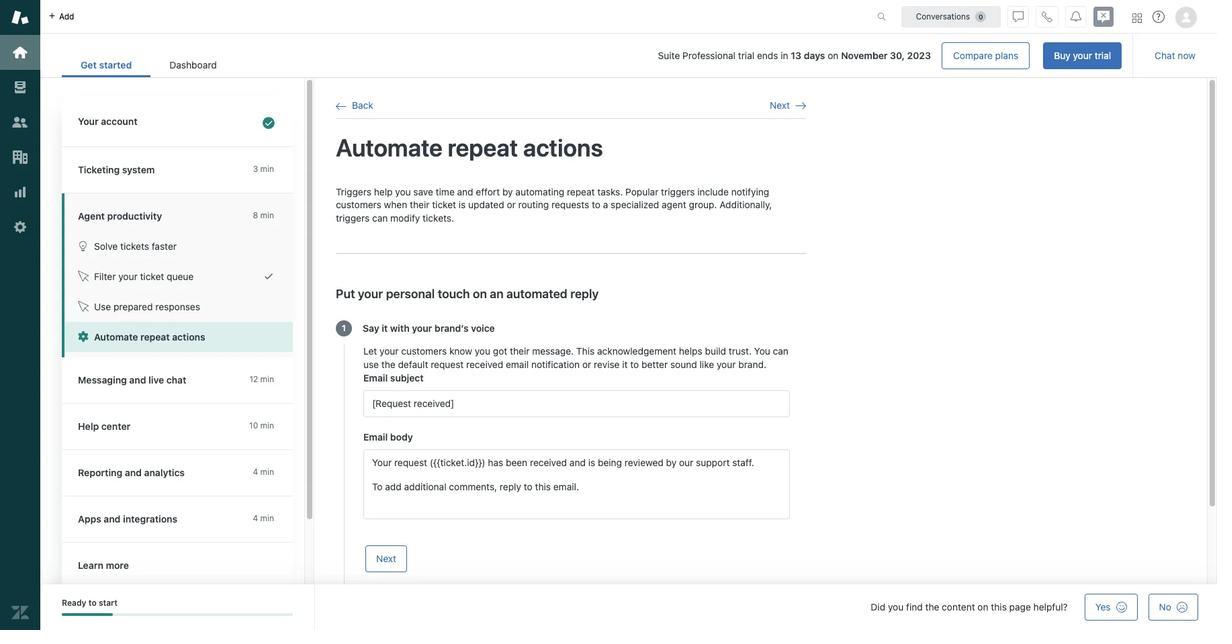 Task type: locate. For each thing, give the bounding box(es) containing it.
touch
[[438, 287, 470, 301]]

now
[[1178, 50, 1196, 61]]

8
[[253, 210, 258, 220]]

your account heading
[[62, 99, 306, 147]]

next button inside put your personal touch on an automated reply region
[[366, 546, 407, 573]]

content-title region
[[336, 133, 806, 164]]

1 vertical spatial automate
[[94, 331, 138, 343]]

5 min from the top
[[260, 467, 274, 477]]

1 vertical spatial the
[[926, 601, 940, 613]]

or inside triggers help you save time and effort by automating repeat tasks. popular triggers include notifying customers when their ticket is updated or routing requests to a specialized agent group. additionally, triggers can modify tickets.
[[507, 199, 516, 210]]

1 horizontal spatial actions
[[523, 133, 603, 162]]

progress bar image
[[62, 614, 113, 616]]

your right put
[[358, 287, 383, 301]]

integrations
[[123, 513, 177, 525]]

1 vertical spatial actions
[[172, 331, 205, 343]]

automate repeat actions up effort
[[336, 133, 603, 162]]

automate repeat actions down use prepared responses
[[94, 331, 205, 343]]

1 vertical spatial email
[[364, 432, 388, 443]]

1 vertical spatial automate repeat actions
[[94, 331, 205, 343]]

messaging
[[78, 374, 127, 386]]

it right say
[[382, 323, 388, 334]]

6 min from the top
[[260, 513, 274, 523]]

can inside triggers help you save time and effort by automating repeat tasks. popular triggers include notifying customers when their ticket is updated or routing requests to a specialized agent group. additionally, triggers can modify tickets.
[[372, 212, 388, 224]]

1 horizontal spatial or
[[583, 359, 592, 371]]

0 horizontal spatial can
[[372, 212, 388, 224]]

chat
[[1155, 50, 1176, 61]]

messaging and live chat heading
[[62, 358, 306, 404]]

on right days
[[828, 50, 839, 61]]

0 horizontal spatial on
[[473, 287, 487, 301]]

trust.
[[729, 346, 752, 357]]

or down by
[[507, 199, 516, 210]]

1 horizontal spatial customers
[[401, 346, 447, 357]]

learn more button
[[62, 543, 290, 589]]

ends
[[757, 50, 779, 61]]

and up is
[[457, 186, 474, 197]]

customers
[[336, 199, 382, 210], [401, 346, 447, 357]]

your down build
[[717, 359, 736, 371]]

2 horizontal spatial repeat
[[567, 186, 595, 197]]

4 inside apps and integrations heading
[[253, 513, 258, 523]]

triggers up agent
[[661, 186, 695, 197]]

min inside help center 'heading'
[[260, 421, 274, 431]]

page
[[1010, 601, 1031, 613]]

1 vertical spatial customers
[[401, 346, 447, 357]]

triggers down triggers
[[336, 212, 370, 224]]

brand's
[[435, 323, 469, 334]]

1 horizontal spatial next button
[[770, 99, 806, 112]]

and right apps
[[104, 513, 121, 525]]

message.
[[532, 346, 574, 357]]

ticket left queue
[[140, 271, 164, 282]]

1 horizontal spatial to
[[592, 199, 601, 210]]

learn more heading
[[62, 543, 306, 589]]

repeat inside button
[[140, 331, 170, 343]]

actions down the use prepared responses button
[[172, 331, 205, 343]]

include
[[698, 186, 729, 197]]

you up received
[[475, 346, 491, 357]]

footer
[[40, 585, 1218, 630]]

and left "analytics" at the bottom of the page
[[125, 467, 142, 478]]

1 vertical spatial can
[[773, 346, 789, 357]]

their inside the let your customers know you got their message. this acknowledgement helps build trust. you can use the default request received email notification or revise it to better sound like your brand.
[[510, 346, 530, 357]]

0 vertical spatial next button
[[770, 99, 806, 112]]

1 vertical spatial 4 min
[[253, 513, 274, 523]]

repeat up effort
[[448, 133, 518, 162]]

1 vertical spatial ticket
[[140, 271, 164, 282]]

admin image
[[11, 218, 29, 236]]

0 horizontal spatial trial
[[738, 50, 755, 61]]

repeat down use prepared responses
[[140, 331, 170, 343]]

min for agent productivity
[[260, 210, 274, 220]]

1 horizontal spatial trial
[[1095, 50, 1112, 61]]

is
[[459, 199, 466, 210]]

1 4 from the top
[[253, 467, 258, 477]]

1 vertical spatial repeat
[[567, 186, 595, 197]]

1 4 min from the top
[[253, 467, 274, 477]]

solve tickets faster button
[[65, 231, 293, 261]]

0 horizontal spatial next
[[376, 553, 396, 565]]

filter your ticket queue button
[[65, 261, 293, 292]]

this
[[577, 346, 595, 357]]

0 horizontal spatial it
[[382, 323, 388, 334]]

zendesk chat image
[[1094, 7, 1114, 27]]

more
[[106, 560, 129, 571]]

and
[[457, 186, 474, 197], [129, 374, 146, 386], [125, 467, 142, 478], [104, 513, 121, 525]]

0 vertical spatial to
[[592, 199, 601, 210]]

min inside reporting and analytics heading
[[260, 467, 274, 477]]

1 vertical spatial or
[[583, 359, 592, 371]]

compare plans button
[[942, 42, 1030, 69]]

2 horizontal spatial you
[[888, 601, 904, 613]]

it down acknowledgement
[[622, 359, 628, 371]]

0 vertical spatial next
[[770, 99, 790, 111]]

queue
[[167, 271, 194, 282]]

1 horizontal spatial their
[[510, 346, 530, 357]]

0 horizontal spatial you
[[395, 186, 411, 197]]

conversations button
[[902, 6, 1001, 27]]

1 vertical spatial 4
[[253, 513, 258, 523]]

like
[[700, 359, 714, 371]]

1 vertical spatial on
[[473, 287, 487, 301]]

0 vertical spatial on
[[828, 50, 839, 61]]

customers down triggers
[[336, 199, 382, 210]]

zendesk products image
[[1133, 13, 1142, 23]]

know
[[450, 346, 472, 357]]

2 horizontal spatial to
[[631, 359, 639, 371]]

you inside the let your customers know you got their message. this acknowledgement helps build trust. you can use the default request received email notification or revise it to better sound like your brand.
[[475, 346, 491, 357]]

progress-bar progress bar
[[62, 614, 293, 616]]

your for ticket
[[118, 271, 138, 282]]

2 min from the top
[[260, 210, 274, 220]]

to inside triggers help you save time and effort by automating repeat tasks. popular triggers include notifying customers when their ticket is updated or routing requests to a specialized agent group. additionally, triggers can modify tickets.
[[592, 199, 601, 210]]

and left live
[[129, 374, 146, 386]]

0 vertical spatial you
[[395, 186, 411, 197]]

helps
[[679, 346, 703, 357]]

Email body text field
[[364, 450, 790, 520]]

tab list
[[62, 52, 236, 77]]

personal
[[386, 287, 435, 301]]

this
[[991, 601, 1007, 613]]

learn more
[[78, 560, 129, 571]]

section
[[246, 42, 1122, 69]]

your right filter
[[118, 271, 138, 282]]

let
[[364, 346, 377, 357]]

to left a
[[592, 199, 601, 210]]

1 vertical spatial next
[[376, 553, 396, 565]]

zendesk image
[[11, 604, 29, 622]]

1 horizontal spatial automate
[[336, 133, 443, 162]]

apps and integrations
[[78, 513, 177, 525]]

customers up default
[[401, 346, 447, 357]]

0 horizontal spatial or
[[507, 199, 516, 210]]

0 horizontal spatial automate repeat actions
[[94, 331, 205, 343]]

4 min inside reporting and analytics heading
[[253, 467, 274, 477]]

0 horizontal spatial next button
[[366, 546, 407, 573]]

trial inside button
[[1095, 50, 1112, 61]]

customers inside triggers help you save time and effort by automating repeat tasks. popular triggers include notifying customers when their ticket is updated or routing requests to a specialized agent group. additionally, triggers can modify tickets.
[[336, 199, 382, 210]]

ticket inside triggers help you save time and effort by automating repeat tasks. popular triggers include notifying customers when their ticket is updated or routing requests to a specialized agent group. additionally, triggers can modify tickets.
[[432, 199, 456, 210]]

it
[[382, 323, 388, 334], [622, 359, 628, 371]]

or inside the let your customers know you got their message. this acknowledgement helps build trust. you can use the default request received email notification or revise it to better sound like your brand.
[[583, 359, 592, 371]]

1 horizontal spatial on
[[828, 50, 839, 61]]

ticket inside filter your ticket queue button
[[140, 271, 164, 282]]

0 vertical spatial automate repeat actions
[[336, 133, 603, 162]]

requests
[[552, 199, 590, 210]]

your for personal
[[358, 287, 383, 301]]

put
[[336, 287, 355, 301]]

4 inside reporting and analytics heading
[[253, 467, 258, 477]]

compare plans
[[954, 50, 1019, 61]]

let your customers know you got their message. this acknowledgement helps build trust. you can use the default request received email notification or revise it to better sound like your brand.
[[364, 346, 789, 371]]

2 vertical spatial on
[[978, 601, 989, 613]]

use prepared responses
[[94, 301, 200, 312]]

1 horizontal spatial you
[[475, 346, 491, 357]]

to inside the let your customers know you got their message. this acknowledgement helps build trust. you can use the default request received email notification or revise it to better sound like your brand.
[[631, 359, 639, 371]]

4 min inside apps and integrations heading
[[253, 513, 274, 523]]

can down when
[[372, 212, 388, 224]]

repeat inside triggers help you save time and effort by automating repeat tasks. popular triggers include notifying customers when their ticket is updated or routing requests to a specialized agent group. additionally, triggers can modify tickets.
[[567, 186, 595, 197]]

0 vertical spatial the
[[382, 359, 396, 371]]

2 4 min from the top
[[253, 513, 274, 523]]

your for customers
[[380, 346, 399, 357]]

next inside put your personal touch on an automated reply region
[[376, 553, 396, 565]]

revise
[[594, 359, 620, 371]]

0 horizontal spatial automate
[[94, 331, 138, 343]]

min for apps and integrations
[[260, 513, 274, 523]]

and for messaging and live chat
[[129, 374, 146, 386]]

your right buy
[[1074, 50, 1093, 61]]

section containing suite professional trial ends in
[[246, 42, 1122, 69]]

0 horizontal spatial the
[[382, 359, 396, 371]]

0 vertical spatial repeat
[[448, 133, 518, 162]]

the
[[382, 359, 396, 371], [926, 601, 940, 613]]

0 vertical spatial triggers
[[661, 186, 695, 197]]

on inside region
[[473, 287, 487, 301]]

request
[[431, 359, 464, 371]]

0 horizontal spatial repeat
[[140, 331, 170, 343]]

can
[[372, 212, 388, 224], [773, 346, 789, 357]]

help center
[[78, 421, 131, 432]]

1 vertical spatial you
[[475, 346, 491, 357]]

next for next button to the top
[[770, 99, 790, 111]]

0 vertical spatial email
[[364, 373, 388, 384]]

0 vertical spatial automate
[[336, 133, 443, 162]]

it inside the let your customers know you got their message. this acknowledgement helps build trust. you can use the default request received email notification or revise it to better sound like your brand.
[[622, 359, 628, 371]]

min inside apps and integrations heading
[[260, 513, 274, 523]]

help center heading
[[62, 404, 306, 450]]

you up when
[[395, 186, 411, 197]]

productivity
[[107, 210, 162, 222]]

1 horizontal spatial next
[[770, 99, 790, 111]]

their up email
[[510, 346, 530, 357]]

1 min from the top
[[260, 164, 274, 174]]

trial down zendesk chat image
[[1095, 50, 1112, 61]]

1 horizontal spatial automate repeat actions
[[336, 133, 603, 162]]

0 vertical spatial ticket
[[432, 199, 456, 210]]

tasks.
[[598, 186, 623, 197]]

on left this
[[978, 601, 989, 613]]

zendesk support image
[[11, 9, 29, 26]]

0 horizontal spatial their
[[410, 199, 430, 210]]

automate up help at the left top
[[336, 133, 443, 162]]

2 vertical spatial repeat
[[140, 331, 170, 343]]

email body
[[364, 432, 413, 443]]

2 trial from the left
[[1095, 50, 1112, 61]]

you right 'did'
[[888, 601, 904, 613]]

footer containing did you find the content on this page helpful?
[[40, 585, 1218, 630]]

1 horizontal spatial repeat
[[448, 133, 518, 162]]

1 email from the top
[[364, 373, 388, 384]]

reply
[[571, 287, 599, 301]]

buy your trial
[[1055, 50, 1112, 61]]

on inside section
[[828, 50, 839, 61]]

get help image
[[1153, 11, 1165, 23]]

reporting image
[[11, 183, 29, 201]]

12
[[250, 374, 258, 384]]

2023
[[908, 50, 931, 61]]

automate down use
[[94, 331, 138, 343]]

triggers
[[661, 186, 695, 197], [336, 212, 370, 224]]

your inside section
[[1074, 50, 1093, 61]]

1 horizontal spatial the
[[926, 601, 940, 613]]

your right let
[[380, 346, 399, 357]]

email down use in the bottom left of the page
[[364, 373, 388, 384]]

0 vertical spatial or
[[507, 199, 516, 210]]

1 vertical spatial it
[[622, 359, 628, 371]]

filter
[[94, 271, 116, 282]]

0 vertical spatial 4
[[253, 467, 258, 477]]

0 vertical spatial 4 min
[[253, 467, 274, 477]]

3 min from the top
[[260, 374, 274, 384]]

0 vertical spatial their
[[410, 199, 430, 210]]

learn
[[78, 560, 103, 571]]

0 vertical spatial actions
[[523, 133, 603, 162]]

1 vertical spatial to
[[631, 359, 639, 371]]

1 vertical spatial next button
[[366, 546, 407, 573]]

0 vertical spatial customers
[[336, 199, 382, 210]]

3
[[253, 164, 258, 174]]

to down acknowledgement
[[631, 359, 639, 371]]

1 horizontal spatial it
[[622, 359, 628, 371]]

0 vertical spatial it
[[382, 323, 388, 334]]

the up email subject at the bottom of the page
[[382, 359, 396, 371]]

trial left ends
[[738, 50, 755, 61]]

min for reporting and analytics
[[260, 467, 274, 477]]

2 4 from the top
[[253, 513, 258, 523]]

4 min
[[253, 467, 274, 477], [253, 513, 274, 523]]

back button
[[336, 99, 373, 112]]

on
[[828, 50, 839, 61], [473, 287, 487, 301], [978, 601, 989, 613]]

views image
[[11, 79, 29, 96]]

messaging and live chat
[[78, 374, 186, 386]]

faster
[[152, 241, 177, 252]]

get started
[[81, 59, 132, 71]]

apps and integrations heading
[[62, 497, 306, 543]]

reporting
[[78, 467, 123, 478]]

actions up automating
[[523, 133, 603, 162]]

repeat up requests
[[567, 186, 595, 197]]

0 horizontal spatial actions
[[172, 331, 205, 343]]

agent productivity heading
[[62, 194, 306, 231]]

ticketing system
[[78, 164, 155, 175]]

2 horizontal spatial on
[[978, 601, 989, 613]]

min inside "messaging and live chat" heading
[[260, 374, 274, 384]]

min inside agent productivity heading
[[260, 210, 274, 220]]

reporting and analytics heading
[[62, 450, 306, 497]]

min inside ticketing system heading
[[260, 164, 274, 174]]

2 vertical spatial you
[[888, 601, 904, 613]]

actions
[[523, 133, 603, 162], [172, 331, 205, 343]]

and for apps and integrations
[[104, 513, 121, 525]]

1 horizontal spatial can
[[773, 346, 789, 357]]

0 horizontal spatial triggers
[[336, 212, 370, 224]]

automate repeat actions
[[336, 133, 603, 162], [94, 331, 205, 343]]

actions inside content-title region
[[523, 133, 603, 162]]

body
[[390, 432, 413, 443]]

on left an
[[473, 287, 487, 301]]

live
[[149, 374, 164, 386]]

1 horizontal spatial triggers
[[661, 186, 695, 197]]

you
[[395, 186, 411, 197], [475, 346, 491, 357], [888, 601, 904, 613]]

4 for apps and integrations
[[253, 513, 258, 523]]

the right find
[[926, 601, 940, 613]]

an
[[490, 287, 504, 301]]

ticket down the time
[[432, 199, 456, 210]]

automate
[[336, 133, 443, 162], [94, 331, 138, 343]]

to up progress bar image
[[89, 598, 97, 608]]

2 email from the top
[[364, 432, 388, 443]]

chat
[[166, 374, 186, 386]]

1 vertical spatial their
[[510, 346, 530, 357]]

automate inside button
[[94, 331, 138, 343]]

their down save
[[410, 199, 430, 210]]

can right you
[[773, 346, 789, 357]]

1 trial from the left
[[738, 50, 755, 61]]

email left body
[[364, 432, 388, 443]]

november
[[841, 50, 888, 61]]

0 horizontal spatial customers
[[336, 199, 382, 210]]

automating
[[516, 186, 565, 197]]

30,
[[890, 50, 905, 61]]

0 horizontal spatial ticket
[[140, 271, 164, 282]]

and for reporting and analytics
[[125, 467, 142, 478]]

1 horizontal spatial ticket
[[432, 199, 456, 210]]

4 min from the top
[[260, 421, 274, 431]]

4
[[253, 467, 258, 477], [253, 513, 258, 523]]

or down the this
[[583, 359, 592, 371]]

Email body field
[[364, 391, 790, 418]]

0 vertical spatial can
[[372, 212, 388, 224]]

email for email subject
[[364, 373, 388, 384]]

4 for reporting and analytics
[[253, 467, 258, 477]]

trial for professional
[[738, 50, 755, 61]]

or
[[507, 199, 516, 210], [583, 359, 592, 371]]

2 vertical spatial to
[[89, 598, 97, 608]]

organizations image
[[11, 149, 29, 166]]

and inside triggers help you save time and effort by automating repeat tasks. popular triggers include notifying customers when their ticket is updated or routing requests to a specialized agent group. additionally, triggers can modify tickets.
[[457, 186, 474, 197]]



Task type: describe. For each thing, give the bounding box(es) containing it.
1 vertical spatial triggers
[[336, 212, 370, 224]]

main element
[[0, 0, 40, 630]]

no
[[1160, 601, 1172, 613]]

put your personal touch on an automated reply region
[[336, 185, 806, 630]]

conversations
[[916, 11, 971, 21]]

default
[[398, 359, 428, 371]]

solve
[[94, 241, 118, 252]]

modify
[[390, 212, 420, 224]]

a
[[603, 199, 608, 210]]

tickets
[[120, 241, 149, 252]]

use
[[94, 301, 111, 312]]

the inside footer
[[926, 601, 940, 613]]

find
[[907, 601, 923, 613]]

triggers help you save time and effort by automating repeat tasks. popular triggers include notifying customers when their ticket is updated or routing requests to a specialized agent group. additionally, triggers can modify tickets.
[[336, 186, 772, 224]]

add
[[59, 11, 74, 21]]

their inside triggers help you save time and effort by automating repeat tasks. popular triggers include notifying customers when their ticket is updated or routing requests to a specialized agent group. additionally, triggers can modify tickets.
[[410, 199, 430, 210]]

your account
[[78, 116, 137, 127]]

automate repeat actions inside content-title region
[[336, 133, 603, 162]]

trial for your
[[1095, 50, 1112, 61]]

4 min for integrations
[[253, 513, 274, 523]]

voice
[[471, 323, 495, 334]]

8 min
[[253, 210, 274, 220]]

triggers
[[336, 186, 372, 197]]

tab list containing get started
[[62, 52, 236, 77]]

your right with
[[412, 323, 432, 334]]

email for email body
[[364, 432, 388, 443]]

agent productivity
[[78, 210, 162, 222]]

routing
[[518, 199, 549, 210]]

you inside triggers help you save time and effort by automating repeat tasks. popular triggers include notifying customers when their ticket is updated or routing requests to a specialized agent group. additionally, triggers can modify tickets.
[[395, 186, 411, 197]]

dashboard tab
[[151, 52, 236, 77]]

additionally,
[[720, 199, 772, 210]]

can inside the let your customers know you got their message. this acknowledgement helps build trust. you can use the default request received email notification or revise it to better sound like your brand.
[[773, 346, 789, 357]]

button displays agent's chat status as invisible. image
[[1013, 11, 1024, 22]]

automate repeat actions inside automate repeat actions button
[[94, 331, 205, 343]]

min for messaging and live chat
[[260, 374, 274, 384]]

days
[[804, 50, 826, 61]]

notification
[[532, 359, 580, 371]]

plans
[[996, 50, 1019, 61]]

content
[[942, 601, 976, 613]]

you
[[755, 346, 771, 357]]

the inside the let your customers know you got their message. this acknowledgement helps build trust. you can use the default request received email notification or revise it to better sound like your brand.
[[382, 359, 396, 371]]

subject
[[390, 373, 424, 384]]

your
[[78, 116, 99, 127]]

helpful?
[[1034, 601, 1068, 613]]

suite
[[658, 50, 680, 61]]

agent
[[662, 199, 687, 210]]

customers image
[[11, 114, 29, 131]]

4 min for analytics
[[253, 467, 274, 477]]

get started image
[[11, 44, 29, 61]]

yes button
[[1085, 594, 1138, 621]]

use
[[364, 359, 379, 371]]

save
[[414, 186, 433, 197]]

time
[[436, 186, 455, 197]]

min for ticketing system
[[260, 164, 274, 174]]

repeat inside content-title region
[[448, 133, 518, 162]]

yes
[[1096, 601, 1111, 613]]

min for help center
[[260, 421, 274, 431]]

1
[[342, 323, 346, 334]]

notifying
[[732, 186, 770, 197]]

10 min
[[249, 421, 274, 431]]

acknowledgement
[[597, 346, 677, 357]]

actions inside button
[[172, 331, 205, 343]]

get
[[81, 59, 97, 71]]

reporting and analytics
[[78, 467, 185, 478]]

brand.
[[739, 359, 767, 371]]

chat now button
[[1145, 42, 1207, 69]]

did you find the content on this page helpful?
[[871, 601, 1068, 613]]

account
[[101, 116, 137, 127]]

notifications image
[[1071, 11, 1082, 22]]

customers inside the let your customers know you got their message. this acknowledgement helps build trust. you can use the default request received email notification or revise it to better sound like your brand.
[[401, 346, 447, 357]]

3 min
[[253, 164, 274, 174]]

next for next button inside the put your personal touch on an automated reply region
[[376, 553, 396, 565]]

start
[[99, 598, 118, 608]]

automated
[[507, 287, 568, 301]]

ticketing system heading
[[62, 147, 306, 194]]

prepared
[[114, 301, 153, 312]]

system
[[122, 164, 155, 175]]

apps
[[78, 513, 101, 525]]

professional
[[683, 50, 736, 61]]

build
[[705, 346, 727, 357]]

add button
[[40, 0, 82, 33]]

on inside footer
[[978, 601, 989, 613]]

specialized
[[611, 199, 659, 210]]

got
[[493, 346, 508, 357]]

responses
[[155, 301, 200, 312]]

0 horizontal spatial to
[[89, 598, 97, 608]]

by
[[503, 186, 513, 197]]

ready
[[62, 598, 86, 608]]

sound
[[671, 359, 697, 371]]

chat now
[[1155, 50, 1196, 61]]

solve tickets faster
[[94, 241, 177, 252]]

compare
[[954, 50, 993, 61]]

your for trial
[[1074, 50, 1093, 61]]

November 30, 2023 text field
[[841, 50, 931, 61]]

automate inside content-title region
[[336, 133, 443, 162]]

in
[[781, 50, 789, 61]]

center
[[101, 421, 131, 432]]

help
[[374, 186, 393, 197]]

say it with your brand's voice
[[363, 323, 495, 334]]



Task type: vqa. For each thing, say whether or not it's contained in the screenshot.
rightmost you
yes



